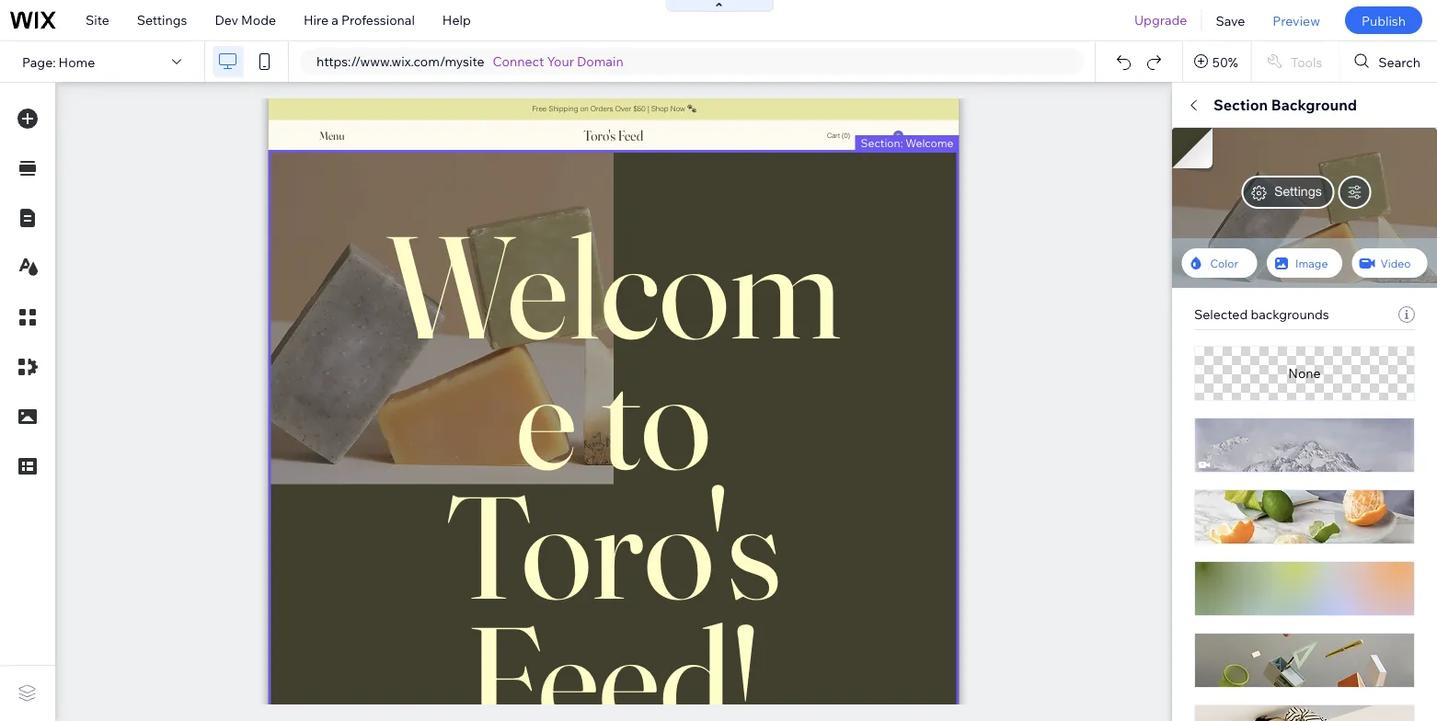 Task type: locate. For each thing, give the bounding box(es) containing it.
background down "content" on the right
[[1243, 189, 1316, 205]]

site
[[86, 12, 109, 28]]

your right for
[[1360, 429, 1391, 447]]

settings
[[137, 12, 187, 28], [1275, 184, 1322, 199]]

0 vertical spatial your
[[547, 53, 574, 69]]

your
[[547, 53, 574, 69], [1360, 429, 1391, 447]]

section background
[[1214, 96, 1357, 114], [1194, 189, 1316, 205]]

dev mode
[[215, 12, 276, 28]]

save button
[[1202, 0, 1259, 40]]

video
[[1381, 256, 1411, 270]]

1 vertical spatial your
[[1360, 429, 1391, 447]]

background
[[1271, 96, 1357, 114], [1243, 189, 1316, 205]]

professional
[[341, 12, 415, 28]]

edit
[[1239, 96, 1268, 114]]

domain
[[577, 53, 624, 69]]

1 vertical spatial background
[[1243, 189, 1316, 205]]

treats
[[1206, 429, 1248, 447]]

1 horizontal spatial welcome
[[1206, 338, 1270, 356]]

hire
[[304, 12, 329, 28]]

1 vertical spatial section
[[1194, 189, 1241, 205]]

1 horizontal spatial your
[[1360, 429, 1391, 447]]

background down tools
[[1271, 96, 1357, 114]]

50%
[[1213, 54, 1238, 70]]

section
[[1214, 96, 1268, 114], [1194, 189, 1241, 205]]

title
[[1194, 393, 1221, 409]]

your left domain
[[547, 53, 574, 69]]

settings down "content" on the right
[[1275, 184, 1322, 199]]

settings left dev
[[137, 12, 187, 28]]

clothes
[[1281, 429, 1334, 447]]

quick edit
[[1194, 96, 1268, 114]]

preview button
[[1259, 0, 1334, 40]]

1 vertical spatial section background
[[1194, 189, 1316, 205]]

feed!
[[1335, 338, 1372, 356]]

publish button
[[1345, 6, 1423, 34]]

layout
[[1364, 143, 1405, 159]]

0 vertical spatial settings
[[137, 12, 187, 28]]

welcome right section:
[[906, 136, 954, 150]]

section down "content" on the right
[[1194, 189, 1241, 205]]

0 horizontal spatial your
[[547, 53, 574, 69]]

friends
[[1246, 451, 1297, 469]]

change button
[[1316, 234, 1380, 256]]

1 vertical spatial welcome
[[1206, 338, 1270, 356]]

0 horizontal spatial welcome
[[906, 136, 954, 150]]

selected
[[1194, 306, 1248, 323]]

help
[[442, 12, 471, 28]]

furry
[[1206, 451, 1242, 469]]

to
[[1274, 338, 1288, 356]]

backgrounds
[[1251, 306, 1329, 323]]

section background down "content" on the right
[[1194, 189, 1316, 205]]

welcome down selected
[[1206, 338, 1270, 356]]

section down the 50%
[[1214, 96, 1268, 114]]

section background down tools button
[[1214, 96, 1357, 114]]

welcome to toro's feed!
[[1206, 338, 1372, 356]]

0 vertical spatial welcome
[[906, 136, 954, 150]]

1 horizontal spatial settings
[[1275, 184, 1322, 199]]

image
[[1296, 256, 1328, 270]]

None text field
[[1194, 528, 1360, 561]]

a
[[332, 12, 339, 28]]

welcome
[[906, 136, 954, 150], [1206, 338, 1270, 356]]



Task type: vqa. For each thing, say whether or not it's contained in the screenshot.
Title
yes



Task type: describe. For each thing, give the bounding box(es) containing it.
treats and clothes for your furry friends
[[1206, 429, 1391, 469]]

https://www.wix.com/mysite connect your domain
[[317, 53, 624, 69]]

upgrade
[[1134, 12, 1187, 28]]

tools button
[[1252, 41, 1339, 82]]

your inside treats and clothes for your furry friends
[[1360, 429, 1391, 447]]

save
[[1216, 12, 1245, 28]]

content
[[1228, 143, 1277, 159]]

search
[[1379, 54, 1421, 70]]

button
[[1194, 506, 1235, 522]]

mode
[[241, 12, 276, 28]]

0 vertical spatial section
[[1214, 96, 1268, 114]]

0 horizontal spatial settings
[[137, 12, 187, 28]]

dev
[[215, 12, 238, 28]]

toro's
[[1291, 338, 1331, 356]]

selected backgrounds
[[1194, 306, 1329, 323]]

hire a professional
[[304, 12, 415, 28]]

publish
[[1362, 12, 1406, 28]]

1 vertical spatial settings
[[1275, 184, 1322, 199]]

and
[[1252, 429, 1278, 447]]

quick
[[1194, 96, 1236, 114]]

home
[[59, 54, 95, 70]]

https://www.wix.com/mysite
[[317, 53, 484, 69]]

tools
[[1291, 54, 1323, 70]]

search button
[[1340, 41, 1437, 82]]

for
[[1337, 429, 1356, 447]]

connect
[[493, 53, 544, 69]]

preview
[[1273, 12, 1320, 28]]

color
[[1210, 256, 1238, 270]]

change
[[1328, 238, 1368, 252]]

0 vertical spatial section background
[[1214, 96, 1357, 114]]

50% button
[[1183, 41, 1251, 82]]

0 vertical spatial background
[[1271, 96, 1357, 114]]

none
[[1288, 366, 1321, 382]]

section:
[[861, 136, 903, 150]]

section: welcome
[[861, 136, 954, 150]]

paragraph
[[1194, 302, 1257, 318]]



